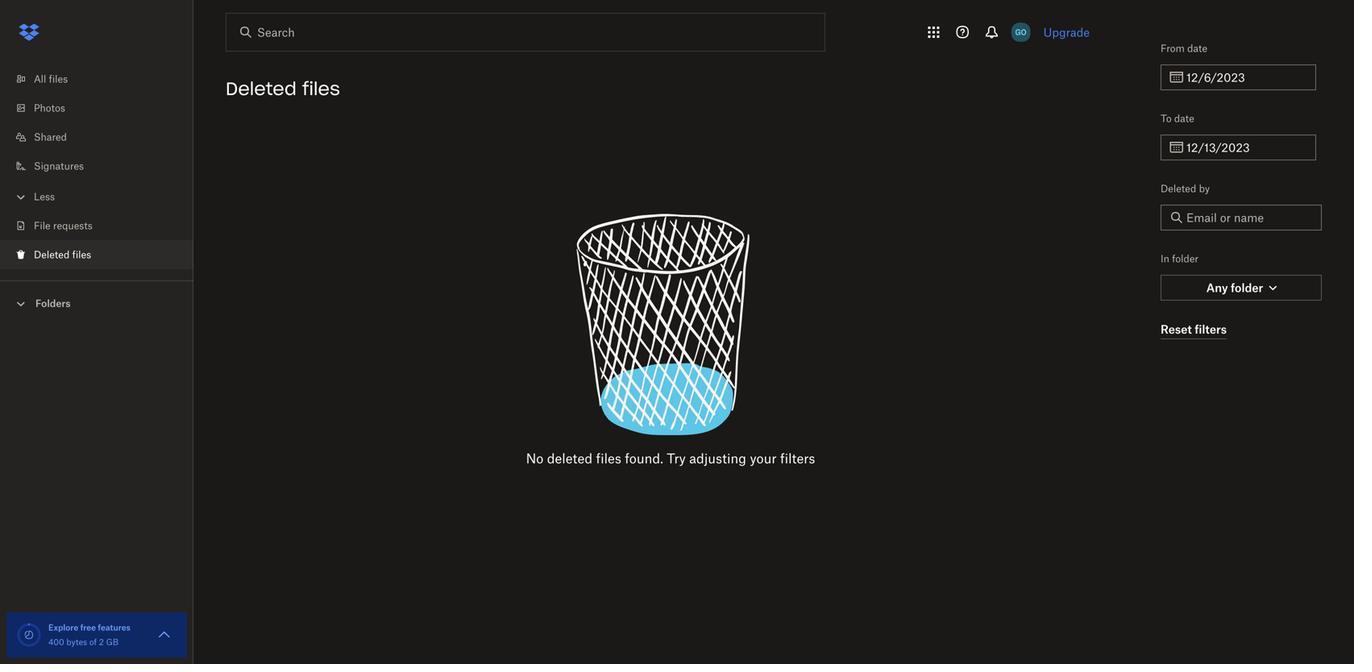 Task type: vqa. For each thing, say whether or not it's contained in the screenshot.
'Any folder' button
yes



Task type: locate. For each thing, give the bounding box(es) containing it.
1 horizontal spatial folder
[[1231, 281, 1263, 295]]

folder inside button
[[1231, 281, 1263, 295]]

1 vertical spatial filters
[[780, 451, 815, 466]]

1 horizontal spatial deleted
[[226, 77, 297, 100]]

0 vertical spatial filters
[[1195, 322, 1227, 336]]

files inside "list item"
[[72, 249, 91, 261]]

filters right the your
[[780, 451, 815, 466]]

deleted
[[226, 77, 297, 100], [1161, 183, 1196, 195], [34, 249, 70, 261]]

found.
[[625, 451, 663, 466]]

reset filters button
[[1161, 320, 1227, 339]]

From date text field
[[1187, 69, 1307, 86]]

gb
[[106, 637, 119, 647]]

any folder
[[1206, 281, 1263, 295]]

any folder button
[[1161, 275, 1322, 301]]

0 horizontal spatial deleted
[[34, 249, 70, 261]]

filters
[[1195, 322, 1227, 336], [780, 451, 815, 466]]

filters right reset
[[1195, 322, 1227, 336]]

adjusting
[[689, 451, 746, 466]]

0 horizontal spatial folder
[[1172, 253, 1199, 265]]

list
[[0, 55, 193, 281]]

explore
[[48, 623, 78, 633]]

1 vertical spatial deleted
[[1161, 183, 1196, 195]]

1 horizontal spatial filters
[[1195, 322, 1227, 336]]

to
[[1161, 112, 1172, 125]]

0 vertical spatial deleted
[[226, 77, 297, 100]]

deleted files
[[226, 77, 340, 100], [34, 249, 91, 261]]

2 vertical spatial deleted
[[34, 249, 70, 261]]

any
[[1206, 281, 1228, 295]]

folder right in
[[1172, 253, 1199, 265]]

1 horizontal spatial deleted files
[[226, 77, 340, 100]]

1 vertical spatial date
[[1174, 112, 1195, 125]]

free
[[80, 623, 96, 633]]

deleted inside "list item"
[[34, 249, 70, 261]]

upgrade
[[1044, 25, 1090, 39]]

files
[[49, 73, 68, 85], [302, 77, 340, 100], [72, 249, 91, 261], [596, 451, 621, 466]]

date
[[1187, 42, 1208, 54], [1174, 112, 1195, 125]]

deleted
[[547, 451, 593, 466]]

date right the to
[[1174, 112, 1195, 125]]

in folder
[[1161, 253, 1199, 265]]

2 horizontal spatial deleted
[[1161, 183, 1196, 195]]

your
[[750, 451, 777, 466]]

folder right any
[[1231, 281, 1263, 295]]

from
[[1161, 42, 1185, 54]]

folder
[[1172, 253, 1199, 265], [1231, 281, 1263, 295]]

shared link
[[13, 123, 193, 152]]

1 vertical spatial folder
[[1231, 281, 1263, 295]]

date right the from at top
[[1187, 42, 1208, 54]]

bytes
[[66, 637, 87, 647]]

date for to date
[[1174, 112, 1195, 125]]

signatures link
[[13, 152, 193, 181]]

0 vertical spatial folder
[[1172, 253, 1199, 265]]

To date text field
[[1187, 139, 1307, 156]]

filters inside button
[[1195, 322, 1227, 336]]

0 vertical spatial deleted files
[[226, 77, 340, 100]]

photos link
[[13, 94, 193, 123]]

photos
[[34, 102, 65, 114]]

0 vertical spatial date
[[1187, 42, 1208, 54]]

2
[[99, 637, 104, 647]]

deleted files link
[[13, 240, 193, 269]]

1 vertical spatial deleted files
[[34, 249, 91, 261]]

quota usage element
[[16, 622, 42, 648]]

no
[[526, 451, 544, 466]]

folder for in folder
[[1172, 253, 1199, 265]]

0 horizontal spatial deleted files
[[34, 249, 91, 261]]

deleted files list item
[[0, 240, 193, 269]]

features
[[98, 623, 130, 633]]



Task type: describe. For each thing, give the bounding box(es) containing it.
folder for any folder
[[1231, 281, 1263, 295]]

shared
[[34, 131, 67, 143]]

go button
[[1008, 19, 1034, 45]]

folders button
[[0, 291, 193, 315]]

try
[[667, 451, 686, 466]]

0 horizontal spatial filters
[[780, 451, 815, 466]]

upgrade link
[[1044, 25, 1090, 39]]

dropbox image
[[13, 16, 45, 48]]

no deleted files found. try adjusting your filters
[[526, 451, 815, 466]]

file requests
[[34, 220, 93, 232]]

to date
[[1161, 112, 1195, 125]]

400
[[48, 637, 64, 647]]

less
[[34, 191, 55, 203]]

from date
[[1161, 42, 1208, 54]]

all files link
[[13, 64, 193, 94]]

in
[[1161, 253, 1170, 265]]

all
[[34, 73, 46, 85]]

file requests link
[[13, 211, 193, 240]]

folders
[[35, 297, 71, 310]]

file
[[34, 220, 50, 232]]

Deleted by text field
[[1187, 209, 1312, 227]]

deleted files inside "list item"
[[34, 249, 91, 261]]

by
[[1199, 183, 1210, 195]]

go
[[1015, 27, 1027, 37]]

requests
[[53, 220, 93, 232]]

all files
[[34, 73, 68, 85]]

explore free features 400 bytes of 2 gb
[[48, 623, 130, 647]]

Search in folder "Dropbox" text field
[[257, 23, 792, 41]]

deleted by
[[1161, 183, 1210, 195]]

date for from date
[[1187, 42, 1208, 54]]

signatures
[[34, 160, 84, 172]]

of
[[89, 637, 97, 647]]

reset
[[1161, 322, 1192, 336]]

reset filters
[[1161, 322, 1227, 336]]

less image
[[13, 189, 29, 205]]

list containing all files
[[0, 55, 193, 281]]



